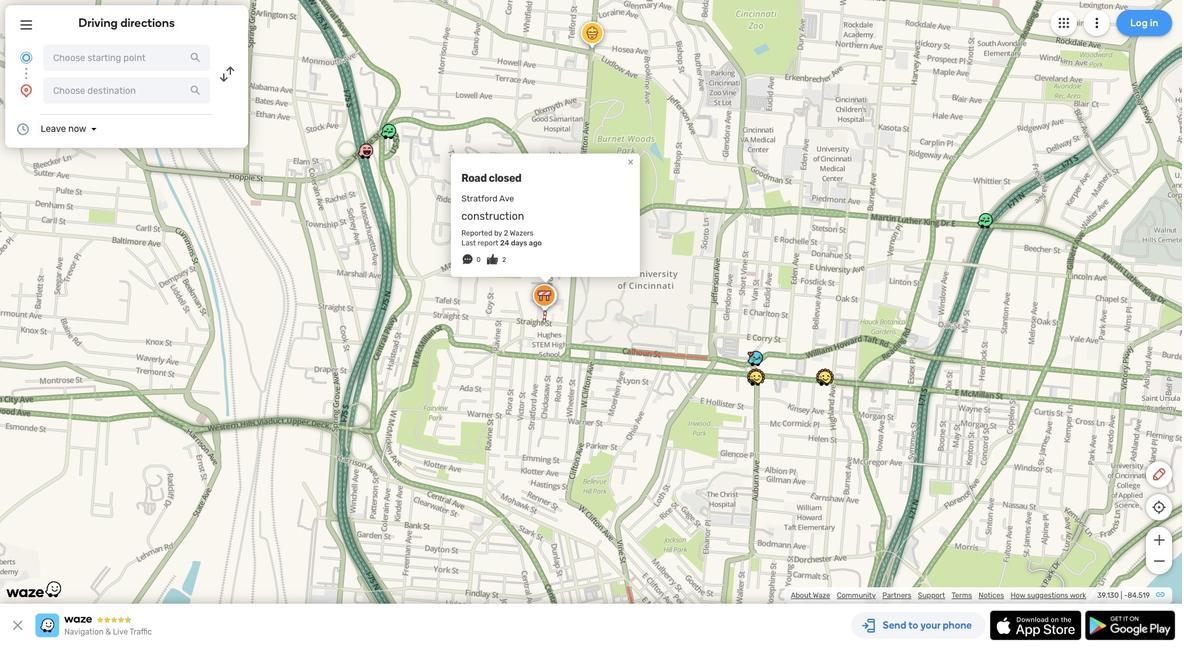 Task type: vqa. For each thing, say whether or not it's contained in the screenshot.
"Review summary"
no



Task type: describe. For each thing, give the bounding box(es) containing it.
community link
[[837, 592, 876, 600]]

stratford
[[462, 194, 498, 203]]

clock image
[[15, 121, 31, 137]]

location image
[[18, 83, 34, 99]]

community
[[837, 592, 876, 600]]

closed
[[489, 172, 522, 184]]

partners
[[883, 592, 912, 600]]

|
[[1121, 592, 1123, 600]]

&
[[106, 628, 111, 637]]

road
[[462, 172, 487, 184]]

current location image
[[18, 50, 34, 66]]

last
[[462, 239, 476, 248]]

how
[[1011, 592, 1026, 600]]

notices link
[[979, 592, 1005, 600]]

pencil image
[[1152, 467, 1168, 483]]

x image
[[10, 618, 26, 634]]

navigation & live traffic
[[64, 628, 152, 637]]

support
[[919, 592, 946, 600]]

waze
[[813, 592, 831, 600]]

terms link
[[952, 592, 973, 600]]

Choose destination text field
[[43, 77, 210, 104]]

partners link
[[883, 592, 912, 600]]

by
[[495, 229, 502, 238]]

suggestions
[[1028, 592, 1069, 600]]

terms
[[952, 592, 973, 600]]

ave
[[500, 194, 514, 203]]

road closed
[[462, 172, 522, 184]]

-
[[1125, 592, 1128, 600]]

live
[[113, 628, 128, 637]]

reported
[[462, 229, 493, 238]]

construction reported by 2 wazers last report 24 days ago
[[462, 210, 542, 248]]

zoom in image
[[1152, 533, 1168, 548]]

driving
[[79, 16, 118, 30]]

construction
[[462, 210, 524, 223]]

39.130
[[1098, 592, 1120, 600]]



Task type: locate. For each thing, give the bounding box(es) containing it.
Choose starting point text field
[[43, 45, 210, 71]]

days
[[511, 239, 528, 248]]

directions
[[121, 16, 175, 30]]

traffic
[[130, 628, 152, 637]]

link image
[[1156, 590, 1166, 600]]

about waze link
[[791, 592, 831, 600]]

leave now
[[41, 123, 86, 135]]

84.519
[[1128, 592, 1151, 600]]

×
[[628, 155, 634, 168]]

how suggestions work link
[[1011, 592, 1087, 600]]

support link
[[919, 592, 946, 600]]

about
[[791, 592, 812, 600]]

now
[[68, 123, 86, 135]]

0
[[477, 256, 481, 264]]

2 inside construction reported by 2 wazers last report 24 days ago
[[504, 229, 508, 238]]

× link
[[625, 155, 637, 168]]

1 vertical spatial 2
[[503, 256, 506, 264]]

2 down 24 at the left top of the page
[[503, 256, 506, 264]]

2
[[504, 229, 508, 238], [503, 256, 506, 264]]

driving directions
[[79, 16, 175, 30]]

navigation
[[64, 628, 104, 637]]

ago
[[529, 239, 542, 248]]

leave
[[41, 123, 66, 135]]

39.130 | -84.519
[[1098, 592, 1151, 600]]

report
[[478, 239, 499, 248]]

wazers
[[510, 229, 534, 238]]

about waze community partners support terms notices how suggestions work
[[791, 592, 1087, 600]]

notices
[[979, 592, 1005, 600]]

0 vertical spatial 2
[[504, 229, 508, 238]]

work
[[1071, 592, 1087, 600]]

stratford ave
[[462, 194, 514, 203]]

zoom out image
[[1152, 554, 1168, 569]]

24
[[500, 239, 510, 248]]

2 right by
[[504, 229, 508, 238]]



